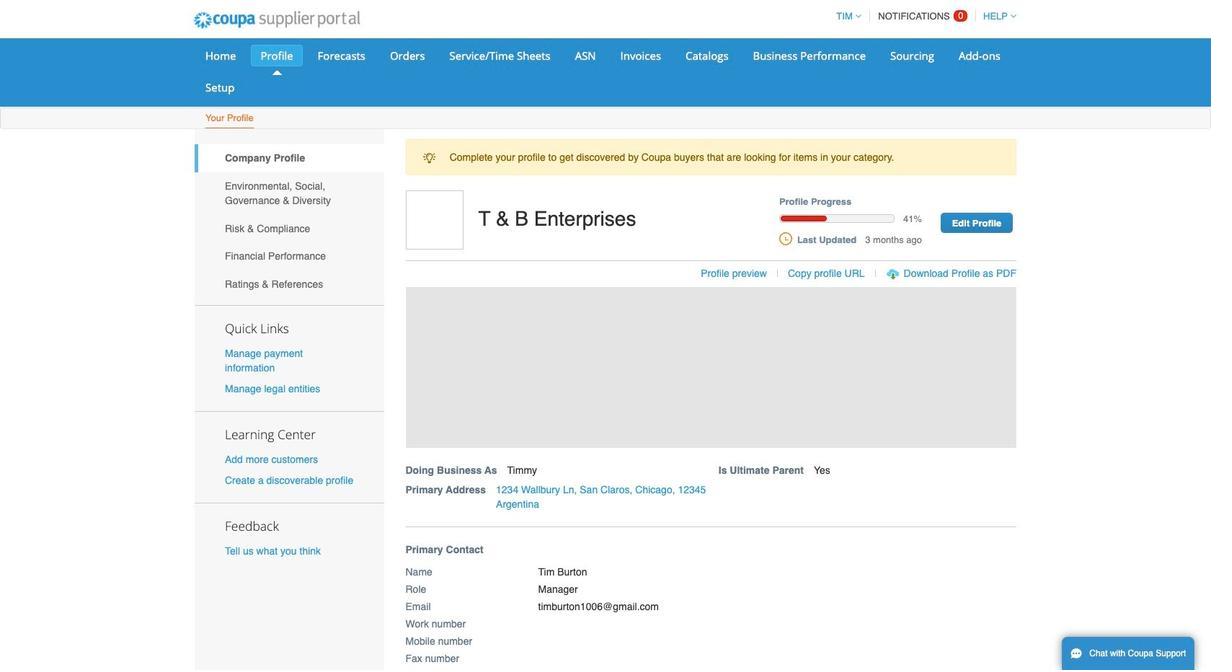 Task type: vqa. For each thing, say whether or not it's contained in the screenshot.
the Background image
yes



Task type: describe. For each thing, give the bounding box(es) containing it.
t & b enterprises image
[[406, 191, 463, 250]]

coupa supplier portal image
[[184, 2, 370, 38]]



Task type: locate. For each thing, give the bounding box(es) containing it.
navigation
[[830, 2, 1017, 30]]

banner
[[401, 191, 1032, 527]]

alert
[[406, 139, 1017, 176]]

background image
[[406, 287, 1017, 448]]



